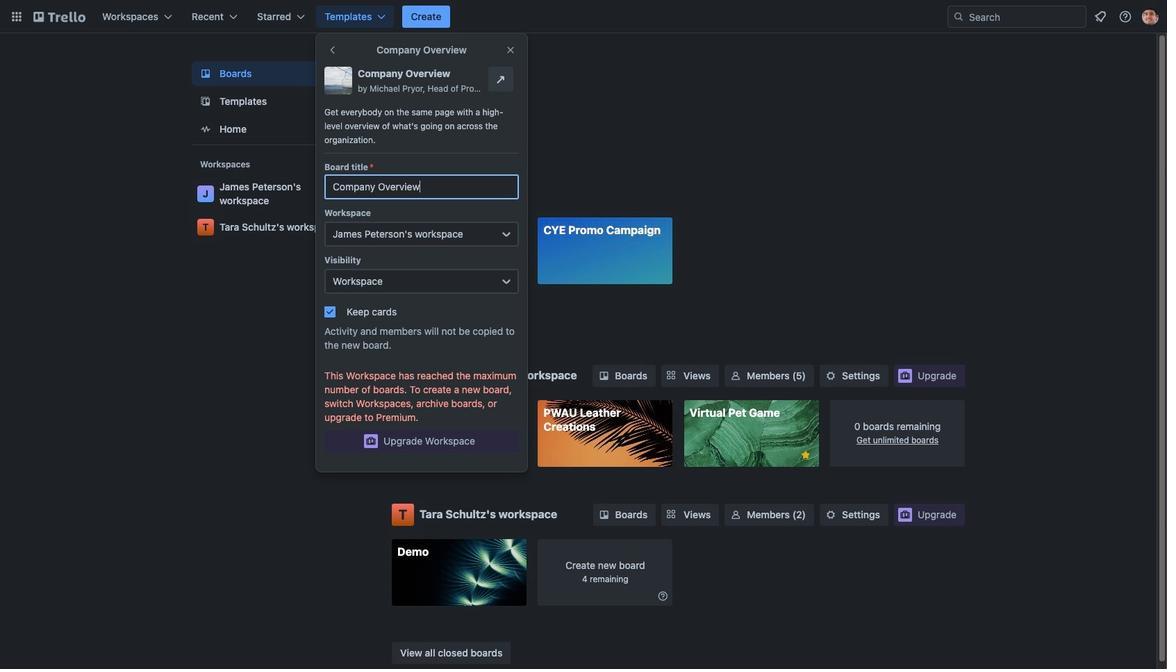 Task type: locate. For each thing, give the bounding box(es) containing it.
return to previous screen image
[[327, 44, 338, 56]]

1 horizontal spatial sm image
[[729, 508, 743, 521]]

home image
[[197, 121, 214, 138]]

sm image
[[824, 369, 838, 383], [729, 508, 743, 521], [656, 589, 670, 603]]

sm image
[[597, 369, 611, 383], [729, 369, 743, 383], [597, 508, 611, 521], [824, 508, 838, 521]]

0 notifications image
[[1092, 8, 1109, 25]]

template board image
[[197, 93, 214, 110]]

primary element
[[0, 0, 1167, 33]]

0 horizontal spatial sm image
[[656, 589, 670, 603]]

None text field
[[324, 174, 519, 199]]

back to home image
[[33, 6, 85, 28]]

0 vertical spatial sm image
[[824, 369, 838, 383]]



Task type: vqa. For each thing, say whether or not it's contained in the screenshot.
the bottom sm icon
yes



Task type: describe. For each thing, give the bounding box(es) containing it.
board image
[[197, 65, 214, 82]]

james peterson (jamespeterson93) image
[[1142, 8, 1159, 25]]

open information menu image
[[1119, 10, 1133, 24]]

1 vertical spatial sm image
[[729, 508, 743, 521]]

Search field
[[948, 6, 1087, 28]]

search image
[[953, 11, 964, 22]]

2 vertical spatial sm image
[[656, 589, 670, 603]]

close popover image
[[505, 44, 516, 56]]

2 horizontal spatial sm image
[[824, 369, 838, 383]]



